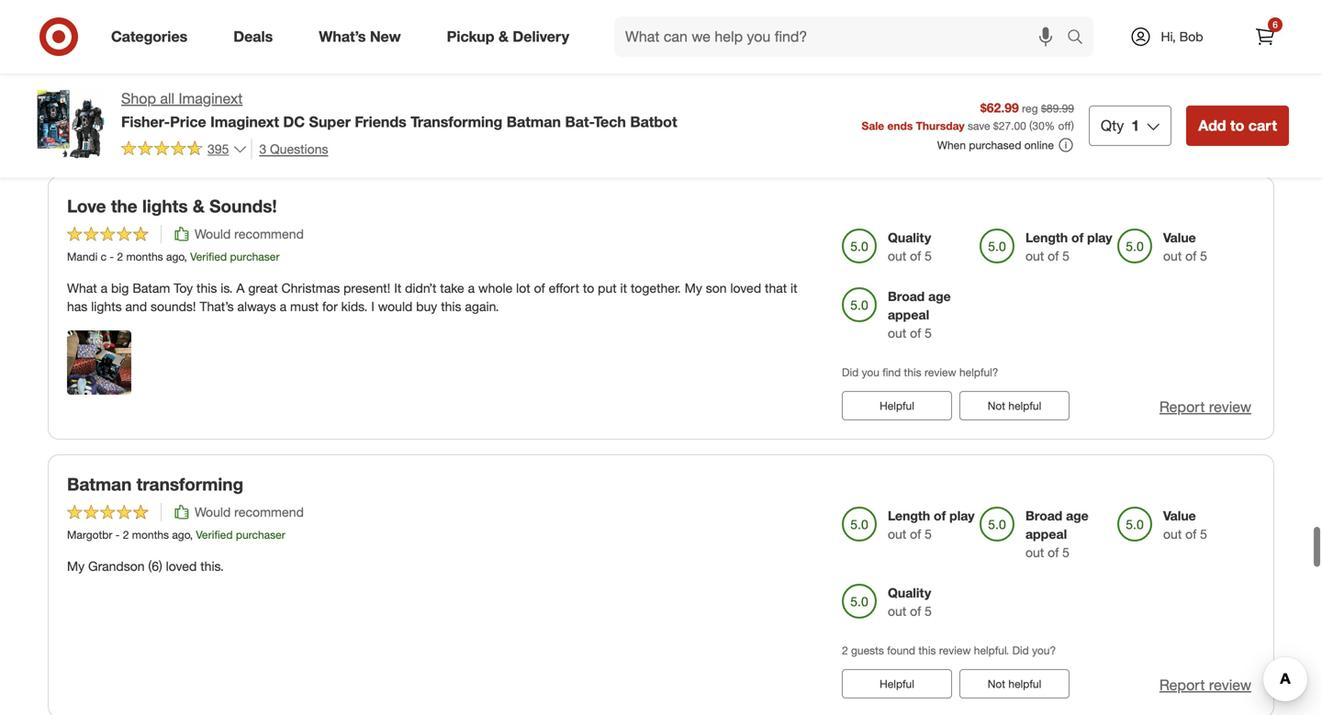 Task type: locate. For each thing, give the bounding box(es) containing it.
batman
[[507, 113, 561, 131], [67, 474, 132, 495]]

1 recommend from the top
[[234, 71, 304, 87]]

0 vertical spatial my
[[685, 280, 703, 296]]

shop
[[121, 90, 156, 107]]

1 horizontal spatial -
[[116, 528, 120, 542]]

1 vertical spatial value
[[1164, 508, 1197, 524]]

1 vertical spatial appeal
[[1026, 526, 1068, 542]]

is.
[[221, 280, 233, 296]]

1 helpful button from the top
[[842, 113, 953, 143]]

i inside what a big batam toy this is. a great christmas present! it didn't take a whole lot of effort to put it together. my son loved that it has lights and sounds! that's always a must for kids. i would buy this again.
[[371, 299, 375, 315]]

add to cart
[[1199, 117, 1278, 134]]

paid
[[248, 125, 273, 141]]

i left "paid"
[[241, 125, 245, 141]]

would recommend down transforming
[[195, 504, 304, 520]]

helpful for love the lights & sounds!
[[1009, 399, 1042, 413]]

deals link
[[218, 17, 296, 57]]

1 horizontal spatial price
[[624, 125, 653, 141]]

would down sounds! at the top
[[195, 226, 231, 242]]

the right double
[[603, 125, 621, 141]]

3 would from the top
[[195, 504, 231, 520]]

out
[[888, 248, 907, 264], [1026, 248, 1045, 264], [1164, 248, 1182, 264], [888, 325, 907, 341], [888, 526, 907, 542], [1164, 526, 1182, 542], [1026, 545, 1045, 561], [888, 603, 907, 619]]

ago right days
[[163, 95, 181, 108]]

ago up toy
[[166, 250, 184, 264]]

3 helpful button from the top
[[842, 670, 953, 699]]

verified up is.
[[190, 250, 227, 264]]

love the lights & sounds!
[[67, 196, 277, 217]]

review for not helpful button related to batman transforming
[[1210, 676, 1252, 694]]

would recommend down "deals"
[[195, 71, 304, 87]]

17 days ago , verified purchaser
[[121, 95, 276, 108]]

2 not from the top
[[988, 399, 1006, 413]]

guests
[[851, 644, 884, 657]]

at
[[457, 125, 468, 141]]

0 vertical spatial not
[[988, 121, 1006, 135]]

i right kids.
[[371, 299, 375, 315]]

0 vertical spatial months
[[126, 250, 163, 264]]

in
[[417, 125, 427, 141]]

1 vertical spatial for
[[322, 299, 338, 315]]

)
[[1072, 119, 1075, 133]]

1 value from the top
[[1164, 230, 1197, 246]]

length of play out of 5
[[1026, 230, 1113, 264], [888, 508, 975, 542]]

1 horizontal spatial i
[[371, 299, 375, 315]]

0 vertical spatial helpful
[[880, 121, 915, 135]]

1 value out of 5 from the top
[[1164, 230, 1208, 264]]

2 helpful button from the top
[[842, 391, 953, 421]]

off
[[1059, 119, 1072, 133]]

3 not helpful from the top
[[988, 677, 1042, 691]]

0 vertical spatial lights
[[142, 196, 188, 217]]

2 value from the top
[[1164, 508, 1197, 524]]

it for love the lights & sounds!
[[621, 280, 627, 296]]

price right price
[[209, 125, 238, 141]]

1 vertical spatial not
[[988, 399, 1006, 413]]

review
[[1210, 120, 1252, 138], [925, 366, 957, 379], [1210, 398, 1252, 416], [940, 644, 971, 657], [1210, 676, 1252, 694]]

my
[[685, 280, 703, 296], [67, 558, 85, 575]]

that's
[[200, 299, 234, 315]]

0 vertical spatial ago
[[163, 95, 181, 108]]

batman up margotbr at the left
[[67, 474, 132, 495]]

ago up 'my grandson (6) loved this.'
[[172, 528, 190, 542]]

it
[[549, 125, 556, 141], [621, 280, 627, 296], [791, 280, 798, 296]]

2 not helpful from the top
[[988, 399, 1042, 413]]

3 recommend from the top
[[234, 504, 304, 520]]

this.
[[200, 558, 224, 575]]

big
[[111, 280, 129, 296]]

$
[[994, 119, 999, 133]]

buy
[[416, 299, 438, 315]]

& right "pickup"
[[499, 28, 509, 46]]

fisher-
[[121, 113, 170, 131]]

target
[[472, 125, 506, 141]]

0 vertical spatial ,
[[181, 95, 184, 108]]

1 vertical spatial batman
[[67, 474, 132, 495]]

3 would recommend from the top
[[195, 504, 304, 520]]

1 not helpful from the top
[[988, 121, 1042, 135]]

2 vertical spatial helpful
[[1009, 677, 1042, 691]]

imaginext up 3
[[210, 113, 279, 131]]

ago
[[163, 95, 181, 108], [166, 250, 184, 264], [172, 528, 190, 542]]

1 not from the top
[[988, 121, 1006, 135]]

imaginext up price
[[179, 90, 243, 107]]

2 right c at the left top of page
[[117, 250, 123, 264]]

1 horizontal spatial broad
[[1026, 508, 1063, 524]]

1 vertical spatial report review button
[[1160, 397, 1252, 418]]

$62.99 reg $89.99 sale ends thursday save $ 27.00 ( 30 % off )
[[862, 100, 1075, 133]]

to inside button
[[1231, 117, 1245, 134]]

report review button for batman transforming
[[1160, 675, 1252, 696]]

sounds!
[[151, 299, 196, 315]]

0 vertical spatial helpful button
[[842, 113, 953, 143]]

toy
[[94, 125, 112, 141], [344, 125, 362, 141]]

lights up mandi c - 2 months ago , verified purchaser
[[142, 196, 188, 217]]

report review button
[[1160, 119, 1252, 140], [1160, 397, 1252, 418], [1160, 675, 1252, 696]]

0 vertical spatial broad
[[888, 288, 925, 304]]

new
[[370, 28, 401, 46]]

2 horizontal spatial the
[[603, 125, 621, 141]]

it for nope
[[549, 125, 556, 141]]

helpful left thursday
[[880, 121, 915, 135]]

the right love
[[111, 196, 138, 217]]

to left put
[[583, 280, 595, 296]]

not helpful for love the lights & sounds!
[[988, 399, 1042, 413]]

1 vertical spatial -
[[116, 528, 120, 542]]

my inside what a big batam toy this is. a great christmas present! it didn't take a whole lot of effort to put it together. my son loved that it has lights and sounds! that's always a must for kids. i would buy this again.
[[685, 280, 703, 296]]

broad
[[888, 288, 925, 304], [1026, 508, 1063, 524]]

0 vertical spatial -
[[110, 250, 114, 264]]

a left must
[[280, 299, 287, 315]]

price left now?
[[624, 125, 653, 141]]

0 horizontal spatial toy
[[94, 125, 112, 141]]

1 vertical spatial report review
[[1160, 398, 1252, 416]]

purchaser
[[227, 95, 276, 108], [230, 250, 280, 264], [236, 528, 285, 542]]

2 would from the top
[[195, 226, 231, 242]]

1 helpful from the top
[[880, 121, 915, 135]]

1 vertical spatial would
[[195, 226, 231, 242]]

deals
[[234, 28, 273, 46]]

not helpful for batman transforming
[[988, 677, 1042, 691]]

of inside what a big batam toy this is. a great christmas present! it didn't take a whole lot of effort to put it together. my son loved that it has lights and sounds! that's always a must for kids. i would buy this again.
[[534, 280, 545, 296]]

0 vertical spatial age
[[929, 288, 951, 304]]

recommend down sounds! at the top
[[234, 226, 304, 242]]

not
[[988, 121, 1006, 135], [988, 399, 1006, 413], [988, 677, 1006, 691]]

1 vertical spatial verified
[[190, 250, 227, 264]]

loved right son
[[731, 280, 762, 296]]

not up when purchased online
[[988, 121, 1006, 135]]

purchaser down transforming
[[236, 528, 285, 542]]

0 vertical spatial report review
[[1160, 120, 1252, 138]]

0 vertical spatial not helpful button
[[960, 113, 1070, 143]]

2 vertical spatial helpful button
[[842, 670, 953, 699]]

2 left guests
[[842, 644, 848, 657]]

, down transforming
[[190, 528, 193, 542]]

not down helpful?
[[988, 399, 1006, 413]]

0 vertical spatial length of play out of 5
[[1026, 230, 1113, 264]]

batman left bat- in the left of the page
[[507, 113, 561, 131]]

1 vertical spatial length
[[888, 508, 931, 524]]

1 horizontal spatial a
[[280, 299, 287, 315]]

3 report from the top
[[1160, 676, 1206, 694]]

would recommend down sounds! at the top
[[195, 226, 304, 242]]

did left you on the right
[[842, 366, 859, 379]]

1 not helpful button from the top
[[960, 113, 1070, 143]]

2 vertical spatial ,
[[190, 528, 193, 542]]

2 report review from the top
[[1160, 398, 1252, 416]]

& left sounds! at the top
[[193, 196, 205, 217]]

this right dc
[[320, 125, 341, 141]]

0 horizontal spatial price
[[209, 125, 238, 141]]

0 horizontal spatial is
[[116, 125, 125, 141]]

online
[[1025, 138, 1054, 152]]

toy
[[174, 280, 193, 296]]

2 vertical spatial report review
[[1160, 676, 1252, 694]]

1 horizontal spatial batman
[[507, 113, 561, 131]]

for left kids.
[[322, 299, 338, 315]]

you
[[862, 366, 880, 379]]

1 horizontal spatial for
[[322, 299, 338, 315]]

0 vertical spatial broad age appeal out of 5
[[888, 288, 951, 341]]

a right take
[[468, 280, 475, 296]]

would
[[195, 71, 231, 87], [195, 226, 231, 242], [195, 504, 231, 520]]

would recommend for love the lights & sounds!
[[195, 226, 304, 242]]

0 vertical spatial i
[[241, 125, 245, 141]]

not helpful down helpful?
[[988, 399, 1042, 413]]

1 vertical spatial recommend
[[234, 226, 304, 242]]

all
[[160, 90, 175, 107]]

would up 17 days ago , verified purchaser
[[195, 71, 231, 87]]

2 report review button from the top
[[1160, 397, 1252, 418]]

2 value out of 5 from the top
[[1164, 508, 1208, 542]]

2 vertical spatial recommend
[[234, 504, 304, 520]]

2 vertical spatial helpful
[[880, 677, 915, 691]]

- right c at the left top of page
[[110, 250, 114, 264]]

2 vertical spatial report review button
[[1160, 675, 1252, 696]]

the left 395
[[187, 125, 205, 141]]

helpful button for love the lights & sounds!
[[842, 391, 953, 421]]

3 helpful from the top
[[880, 677, 915, 691]]

2 vertical spatial report
[[1160, 676, 1206, 694]]

cart
[[1249, 117, 1278, 134]]

report for love the lights & sounds!
[[1160, 398, 1206, 416]]

price
[[209, 125, 238, 141], [624, 125, 653, 141]]

2 vertical spatial purchaser
[[236, 528, 285, 542]]

1 vertical spatial to
[[583, 280, 595, 296]]

1 vertical spatial ,
[[184, 250, 187, 264]]

report
[[1160, 120, 1206, 138], [1160, 398, 1206, 416], [1160, 676, 1206, 694]]

toy left last
[[344, 125, 362, 141]]

1 would recommend from the top
[[195, 71, 304, 87]]

0 vertical spatial to
[[1231, 117, 1245, 134]]

0 vertical spatial report
[[1160, 120, 1206, 138]]

lights down big
[[91, 299, 122, 315]]

when
[[938, 138, 966, 152]]

1 horizontal spatial loved
[[731, 280, 762, 296]]

value out of 5
[[1164, 230, 1208, 264], [1164, 508, 1208, 542]]

did left the you?
[[1013, 644, 1029, 657]]

what's new link
[[303, 17, 424, 57]]

%
[[1045, 119, 1056, 133]]

0 horizontal spatial length of play out of 5
[[888, 508, 975, 542]]

0 horizontal spatial batman
[[67, 474, 132, 495]]

1 is from the left
[[116, 125, 125, 141]]

worth
[[151, 125, 184, 141]]

search button
[[1059, 17, 1103, 61]]

not for love the lights & sounds!
[[988, 399, 1006, 413]]

5
[[925, 248, 932, 264], [1063, 248, 1070, 264], [1201, 248, 1208, 264], [925, 325, 932, 341], [925, 526, 932, 542], [1201, 526, 1208, 542], [1063, 545, 1070, 561], [925, 603, 932, 619]]

length
[[1026, 230, 1068, 246], [888, 508, 931, 524]]

appeal
[[888, 307, 930, 323], [1026, 526, 1068, 542]]

0 vertical spatial appeal
[[888, 307, 930, 323]]

verified up this.
[[196, 528, 233, 542]]

1 vertical spatial purchaser
[[230, 250, 280, 264]]

3 report review from the top
[[1160, 676, 1252, 694]]

this down take
[[441, 299, 462, 315]]

2 helpful from the top
[[880, 399, 915, 413]]

1 helpful from the top
[[1009, 121, 1042, 135]]

0 horizontal spatial broad
[[888, 288, 925, 304]]

would down transforming
[[195, 504, 231, 520]]

2 not helpful button from the top
[[960, 391, 1070, 421]]

report for batman transforming
[[1160, 676, 1206, 694]]

is right why
[[536, 125, 545, 141]]

reg
[[1022, 101, 1039, 115]]

1 vertical spatial helpful button
[[842, 391, 953, 421]]

1 horizontal spatial length
[[1026, 230, 1068, 246]]

1 vertical spatial months
[[132, 528, 169, 542]]

play
[[1088, 230, 1113, 246], [950, 508, 975, 524]]

2 helpful from the top
[[1009, 399, 1042, 413]]

, up toy
[[184, 250, 187, 264]]

1 horizontal spatial ,
[[184, 250, 187, 264]]

2 vertical spatial would
[[195, 504, 231, 520]]

1 horizontal spatial play
[[1088, 230, 1113, 246]]

helpful for batman transforming
[[1009, 677, 1042, 691]]

nope
[[67, 41, 112, 62]]

0 horizontal spatial i
[[241, 125, 245, 141]]

1 would from the top
[[195, 71, 231, 87]]

report review button for love the lights & sounds!
[[1160, 397, 1252, 418]]

mandi c - 2 months ago , verified purchaser
[[67, 250, 280, 264]]

review for third not helpful button from the bottom
[[1210, 120, 1252, 138]]

3 not from the top
[[988, 677, 1006, 691]]

, right all
[[181, 95, 184, 108]]

months up "batam"
[[126, 250, 163, 264]]

purchaser up "paid"
[[227, 95, 276, 108]]

6
[[1273, 19, 1278, 30]]

verified up price
[[187, 95, 223, 108]]

not helpful down helpful.
[[988, 677, 1042, 691]]

0 horizontal spatial appeal
[[888, 307, 930, 323]]

helpful down found
[[880, 677, 915, 691]]

0 horizontal spatial play
[[950, 508, 975, 524]]

recommend down transforming
[[234, 504, 304, 520]]

0 vertical spatial would
[[195, 71, 231, 87]]

bat-
[[565, 113, 594, 131]]

lights
[[142, 196, 188, 217], [91, 299, 122, 315]]

would for love the lights & sounds!
[[195, 226, 231, 242]]

value for love the lights & sounds!
[[1164, 230, 1197, 246]]

0 vertical spatial loved
[[731, 280, 762, 296]]

2 recommend from the top
[[234, 226, 304, 242]]

helpful button for batman transforming
[[842, 670, 953, 699]]

for right $36
[[301, 125, 317, 141]]

0 horizontal spatial it
[[549, 125, 556, 141]]

2 vertical spatial ago
[[172, 528, 190, 542]]

2 report from the top
[[1160, 398, 1206, 416]]

recommend
[[234, 71, 304, 87], [234, 226, 304, 242], [234, 504, 304, 520]]

0 vertical spatial value
[[1164, 230, 1197, 246]]

toy right this
[[94, 125, 112, 141]]

1 price from the left
[[209, 125, 238, 141]]

2 vertical spatial would recommend
[[195, 504, 304, 520]]

review for love the lights & sounds! not helpful button
[[1210, 398, 1252, 416]]

3 report review button from the top
[[1160, 675, 1252, 696]]

0 horizontal spatial did
[[842, 366, 859, 379]]

report review for batman transforming
[[1160, 676, 1252, 694]]

would recommend
[[195, 71, 304, 87], [195, 226, 304, 242], [195, 504, 304, 520]]

0 vertical spatial batman
[[507, 113, 561, 131]]

2 horizontal spatial a
[[468, 280, 475, 296]]

2 vertical spatial not helpful button
[[960, 670, 1070, 699]]

1 horizontal spatial my
[[685, 280, 703, 296]]

value
[[1164, 230, 1197, 246], [1164, 508, 1197, 524]]

1 vertical spatial &
[[193, 196, 205, 217]]

t palmer
[[67, 95, 111, 108]]

not helpful down "reg"
[[988, 121, 1042, 135]]

0 vertical spatial helpful
[[1009, 121, 1042, 135]]

purchaser up great
[[230, 250, 280, 264]]

2 up 'grandson'
[[123, 528, 129, 542]]

loved inside what a big batam toy this is. a great christmas present! it didn't take a whole lot of effort to put it together. my son loved that it has lights and sounds! that's always a must for kids. i would buy this again.
[[731, 280, 762, 296]]

recommend down deals link on the left of the page
[[234, 71, 304, 87]]

a left big
[[101, 280, 108, 296]]

this right the find
[[904, 366, 922, 379]]

lights inside what a big batam toy this is. a great christmas present! it didn't take a whole lot of effort to put it together. my son loved that it has lights and sounds! that's always a must for kids. i would buy this again.
[[91, 299, 122, 315]]

what's
[[319, 28, 366, 46]]

3 helpful from the top
[[1009, 677, 1042, 691]]

it right that
[[791, 280, 798, 296]]

0 vertical spatial not helpful
[[988, 121, 1042, 135]]

it left double
[[549, 125, 556, 141]]

1 vertical spatial quality out of 5
[[888, 585, 932, 619]]

not
[[128, 125, 147, 141]]

loved right (6)
[[166, 558, 197, 575]]

not down helpful.
[[988, 677, 1006, 691]]

2 would recommend from the top
[[195, 226, 304, 242]]

months up (6)
[[132, 528, 169, 542]]

1 horizontal spatial the
[[187, 125, 205, 141]]

it right put
[[621, 280, 627, 296]]

my down margotbr at the left
[[67, 558, 85, 575]]

age
[[929, 288, 951, 304], [1066, 508, 1089, 524]]

save
[[968, 119, 991, 133]]

pickup
[[447, 28, 495, 46]]

quality out of 5
[[888, 230, 932, 264], [888, 585, 932, 619]]

again.
[[465, 299, 499, 315]]

my left son
[[685, 280, 703, 296]]

to right add
[[1231, 117, 1245, 134]]

transforming
[[137, 474, 244, 495]]

3 not helpful button from the top
[[960, 670, 1070, 699]]

- right margotbr at the left
[[116, 528, 120, 542]]

hi,
[[1161, 28, 1176, 45]]

would for nope
[[195, 71, 231, 87]]

value for batman transforming
[[1164, 508, 1197, 524]]

what a big batam toy this is. a great christmas present! it didn't take a whole lot of effort to put it together. my son loved that it has lights and sounds! that's always a must for kids. i would buy this again.
[[67, 280, 798, 315]]

is left not
[[116, 125, 125, 141]]

helpful down the find
[[880, 399, 915, 413]]

imaginext
[[179, 90, 243, 107], [210, 113, 279, 131]]

image of fisher-price imaginext dc super friends transforming batman bat-tech batbot image
[[33, 88, 107, 162]]

1 vertical spatial length of play out of 5
[[888, 508, 975, 542]]



Task type: vqa. For each thing, say whether or not it's contained in the screenshot.
TECH
yes



Task type: describe. For each thing, give the bounding box(es) containing it.
super
[[309, 113, 351, 131]]

transforming
[[411, 113, 503, 131]]

when purchased online
[[938, 138, 1054, 152]]

helpful.
[[974, 644, 1010, 657]]

0 horizontal spatial -
[[110, 250, 114, 264]]

christmas
[[282, 280, 340, 296]]

sale
[[431, 125, 454, 141]]

double
[[559, 125, 599, 141]]

2 horizontal spatial ,
[[190, 528, 193, 542]]

son
[[706, 280, 727, 296]]

$89.99
[[1042, 101, 1075, 115]]

27.00
[[999, 119, 1027, 133]]

(6)
[[148, 558, 162, 575]]

what
[[67, 280, 97, 296]]

(
[[1030, 119, 1033, 133]]

palmer
[[76, 95, 111, 108]]

not helpful button for batman transforming
[[960, 670, 1070, 699]]

it
[[394, 280, 402, 296]]

must
[[290, 299, 319, 315]]

margotbr - 2 months ago , verified purchaser
[[67, 528, 285, 542]]

dc
[[283, 113, 305, 131]]

$36
[[277, 125, 298, 141]]

what's new
[[319, 28, 401, 46]]

2 price from the left
[[624, 125, 653, 141]]

would recommend for batman transforming
[[195, 504, 304, 520]]

1 horizontal spatial length of play out of 5
[[1026, 230, 1113, 264]]

together.
[[631, 280, 681, 296]]

take
[[440, 280, 465, 296]]

0 vertical spatial verified
[[187, 95, 223, 108]]

3 questions link
[[251, 139, 328, 160]]

for inside what a big batam toy this is. a great christmas present! it didn't take a whole lot of effort to put it together. my son loved that it has lights and sounds! that's always a must for kids. i would buy this again.
[[322, 299, 338, 315]]

batbot
[[630, 113, 677, 131]]

2 guests found this review helpful. did you?
[[842, 644, 1056, 657]]

margotbr
[[67, 528, 112, 542]]

1 report review button from the top
[[1160, 119, 1252, 140]]

lot
[[516, 280, 531, 296]]

price
[[170, 113, 206, 131]]

pickup & delivery link
[[431, 17, 592, 57]]

categories
[[111, 28, 188, 46]]

this left is.
[[197, 280, 217, 296]]

0 vertical spatial length
[[1026, 230, 1068, 246]]

categories link
[[96, 17, 211, 57]]

year
[[389, 125, 414, 141]]

0 horizontal spatial length
[[888, 508, 931, 524]]

1 report from the top
[[1160, 120, 1206, 138]]

would
[[378, 299, 413, 315]]

not helpful button for love the lights & sounds!
[[960, 391, 1070, 421]]

recommend for love the lights & sounds!
[[234, 226, 304, 242]]

mandi
[[67, 250, 98, 264]]

1
[[1132, 117, 1140, 134]]

my grandson (6) loved this.
[[67, 558, 224, 575]]

recommend for nope
[[234, 71, 304, 87]]

add to cart button
[[1187, 105, 1290, 146]]

batman transforming
[[67, 474, 244, 495]]

1 vertical spatial 2
[[123, 528, 129, 542]]

0 vertical spatial purchaser
[[227, 95, 276, 108]]

love
[[67, 196, 106, 217]]

2 is from the left
[[536, 125, 545, 141]]

1 vertical spatial loved
[[166, 558, 197, 575]]

1 toy from the left
[[94, 125, 112, 141]]

has
[[67, 299, 88, 315]]

guest review image 1 of 1, zoom in image
[[67, 331, 131, 395]]

30
[[1033, 119, 1045, 133]]

sounds!
[[210, 196, 277, 217]]

found
[[888, 644, 916, 657]]

helpful for love the lights & sounds!
[[880, 399, 915, 413]]

days
[[136, 95, 160, 108]]

friends
[[355, 113, 407, 131]]

this toy is not worth the price i paid $36 for this toy last year in sale at target why is it double the price now?
[[67, 125, 688, 141]]

would recommend for nope
[[195, 71, 304, 87]]

1 report review from the top
[[1160, 120, 1252, 138]]

What can we help you find? suggestions appear below search field
[[615, 17, 1072, 57]]

that
[[765, 280, 787, 296]]

0 vertical spatial imaginext
[[179, 90, 243, 107]]

find
[[883, 366, 901, 379]]

1 horizontal spatial appeal
[[1026, 526, 1068, 542]]

kids.
[[341, 299, 368, 315]]

grandson
[[88, 558, 145, 575]]

0 horizontal spatial a
[[101, 280, 108, 296]]

3
[[259, 141, 267, 157]]

qty
[[1101, 117, 1125, 134]]

batman inside shop all imaginext fisher-price imaginext dc super friends transforming batman bat-tech batbot
[[507, 113, 561, 131]]

0 vertical spatial 2
[[117, 250, 123, 264]]

to inside what a big batam toy this is. a great christmas present! it didn't take a whole lot of effort to put it together. my son loved that it has lights and sounds! that's always a must for kids. i would buy this again.
[[583, 280, 595, 296]]

sale
[[862, 119, 885, 133]]

now?
[[657, 125, 688, 141]]

0 vertical spatial did
[[842, 366, 859, 379]]

helpful for batman transforming
[[880, 677, 915, 691]]

always
[[237, 299, 276, 315]]

0 horizontal spatial ,
[[181, 95, 184, 108]]

this
[[67, 125, 91, 141]]

1 vertical spatial play
[[950, 508, 975, 524]]

6 link
[[1246, 17, 1286, 57]]

pickup & delivery
[[447, 28, 570, 46]]

whole
[[479, 280, 513, 296]]

value out of 5 for batman transforming
[[1164, 508, 1208, 542]]

delivery
[[513, 28, 570, 46]]

did you find this review helpful?
[[842, 366, 999, 379]]

1 vertical spatial broad age appeal out of 5
[[1026, 508, 1089, 561]]

questions
[[270, 141, 328, 157]]

2 toy from the left
[[344, 125, 362, 141]]

0 horizontal spatial broad age appeal out of 5
[[888, 288, 951, 341]]

ends
[[888, 119, 913, 133]]

would for batman transforming
[[195, 504, 231, 520]]

2 quality from the top
[[888, 585, 932, 601]]

1 quality from the top
[[888, 230, 932, 246]]

0 horizontal spatial for
[[301, 125, 317, 141]]

c
[[101, 250, 107, 264]]

2 quality out of 5 from the top
[[888, 585, 932, 619]]

1 vertical spatial age
[[1066, 508, 1089, 524]]

2 vertical spatial 2
[[842, 644, 848, 657]]

3 questions
[[259, 141, 328, 157]]

a
[[236, 280, 245, 296]]

effort
[[549, 280, 580, 296]]

and
[[125, 299, 147, 315]]

2 horizontal spatial it
[[791, 280, 798, 296]]

1 vertical spatial broad
[[1026, 508, 1063, 524]]

great
[[248, 280, 278, 296]]

1 horizontal spatial did
[[1013, 644, 1029, 657]]

17
[[121, 95, 133, 108]]

0 horizontal spatial the
[[111, 196, 138, 217]]

1 vertical spatial ago
[[166, 250, 184, 264]]

hi, bob
[[1161, 28, 1204, 45]]

why
[[509, 125, 532, 141]]

this right found
[[919, 644, 936, 657]]

1 horizontal spatial &
[[499, 28, 509, 46]]

bob
[[1180, 28, 1204, 45]]

present!
[[344, 280, 391, 296]]

395 link
[[121, 139, 247, 161]]

1 vertical spatial imaginext
[[210, 113, 279, 131]]

$62.99
[[981, 100, 1019, 116]]

1 quality out of 5 from the top
[[888, 230, 932, 264]]

recommend for batman transforming
[[234, 504, 304, 520]]

2 vertical spatial verified
[[196, 528, 233, 542]]

value out of 5 for love the lights & sounds!
[[1164, 230, 1208, 264]]

1 vertical spatial my
[[67, 558, 85, 575]]

report review for love the lights & sounds!
[[1160, 398, 1252, 416]]

tech
[[594, 113, 626, 131]]

last
[[365, 125, 386, 141]]

search
[[1059, 29, 1103, 47]]

not for batman transforming
[[988, 677, 1006, 691]]



